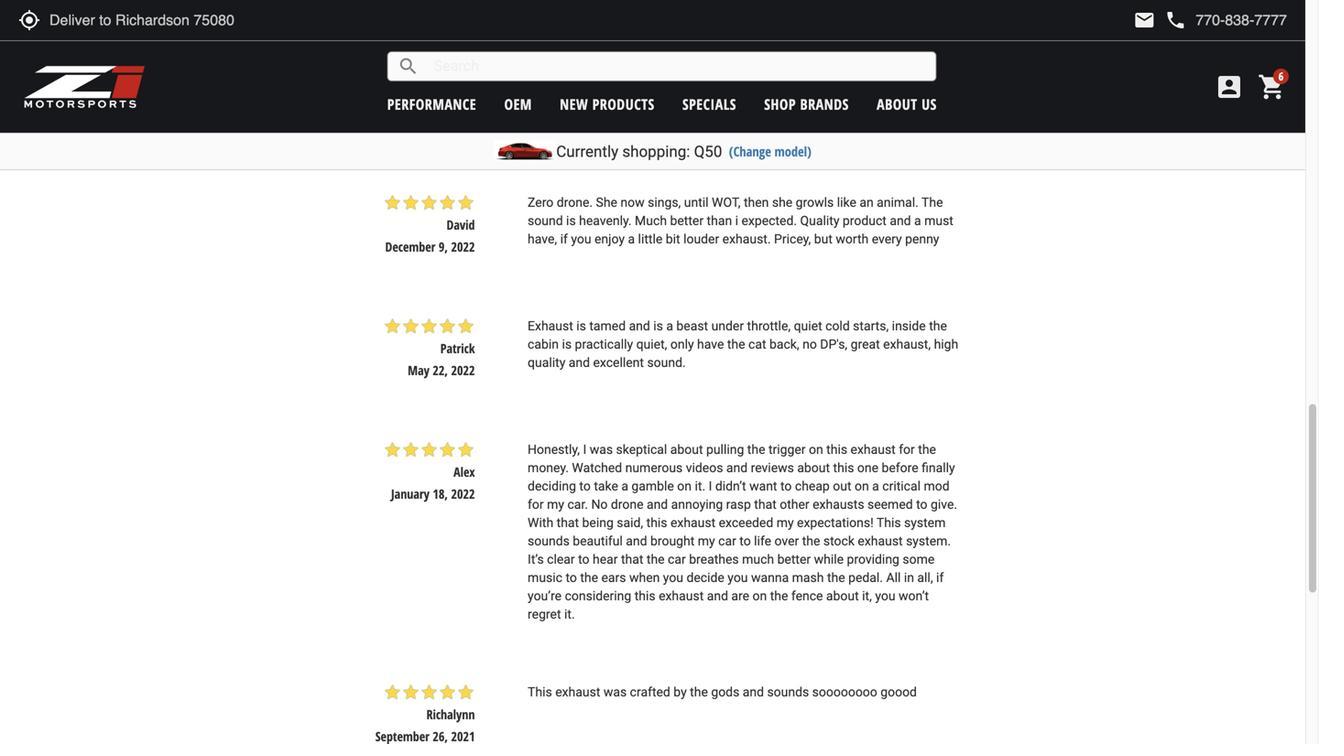 Task type: describe. For each thing, give the bounding box(es) containing it.
2022 for star star star star star david december 9, 2022
[[451, 238, 475, 255]]

have,
[[528, 232, 557, 247]]

the down "under"
[[727, 337, 745, 352]]

watched
[[572, 461, 622, 476]]

numerous
[[625, 461, 683, 476]]

quality
[[800, 213, 839, 228]]

the up finally at the bottom of page
[[918, 442, 936, 457]]

on right trigger
[[809, 442, 823, 457]]

star star star star_half star_border $1069.99
[[162, 6, 253, 47]]

this exhaust was crafted by the gods and sounds soooooooo goood
[[528, 685, 917, 700]]

the up when
[[647, 552, 665, 567]]

1 vertical spatial this
[[528, 685, 552, 700]]

$1874.25
[[871, 30, 916, 47]]

practically
[[575, 337, 633, 352]]

out
[[833, 479, 851, 494]]

wanna
[[751, 571, 789, 586]]

then
[[744, 195, 769, 210]]

0 horizontal spatial i
[[583, 442, 587, 457]]

hear
[[593, 552, 618, 567]]

0 vertical spatial my
[[547, 497, 564, 512]]

under
[[711, 319, 744, 334]]

heavenly.
[[579, 213, 632, 228]]

about us
[[877, 94, 937, 114]]

all,
[[917, 571, 933, 586]]

while
[[814, 552, 844, 567]]

other
[[780, 497, 809, 512]]

the down while
[[827, 571, 845, 586]]

system
[[904, 516, 946, 531]]

mod
[[924, 479, 950, 494]]

22,
[[433, 362, 448, 379]]

is inside zero drone. she now sings, until wot, then she growls like an animal. the sound is heavenly. much better than i expected. quality product and a must have, if you enjoy a little bit louder exhaust. pricey, but worth every penny
[[566, 213, 576, 228]]

oem link
[[504, 94, 532, 114]]

to up other
[[780, 479, 792, 494]]

sound.
[[647, 355, 686, 370]]

account_box link
[[1210, 72, 1249, 102]]

dp's,
[[820, 337, 847, 352]]

high
[[934, 337, 958, 352]]

2022 for star star star star star patrick may 22, 2022
[[451, 362, 475, 379]]

shopping_cart
[[1258, 72, 1287, 102]]

providing
[[847, 552, 899, 567]]

is left tamed
[[576, 319, 586, 334]]

worth
[[836, 232, 869, 247]]

and down practically at top left
[[569, 355, 590, 370]]

2022 for star star star star star alex january 18, 2022
[[451, 485, 475, 503]]

soooooooo
[[812, 685, 877, 700]]

great
[[851, 337, 880, 352]]

18,
[[433, 485, 448, 503]]

2 vertical spatial that
[[621, 552, 643, 567]]

is up quiet,
[[653, 319, 663, 334]]

david
[[447, 216, 475, 233]]

you inside zero drone. she now sings, until wot, then she growls like an animal. the sound is heavenly. much better than i expected. quality product and a must have, if you enjoy a little bit louder exhaust. pricey, but worth every penny
[[571, 232, 591, 247]]

animal.
[[877, 195, 919, 210]]

penny
[[905, 232, 939, 247]]

1 vertical spatial about
[[797, 461, 830, 476]]

if inside 'honestly, i was skeptical about pulling the trigger on this exhaust for the money. watched numerous videos and reviews about this one before finally deciding to take a gamble on it. i didn't want to cheap out on a critical mod for my car. no drone and annoying rasp that other exhausts seemed to give. with that being said, this exhaust exceeded my expectations! this system sounds beautiful and brought my car to life over the stock exhaust system. it's clear to hear that the car breathes much better while providing some music to the ears when you decide you wanna mash the pedal. all in all, if you're considering this exhaust and are on the fence about it, you won't regret it.'
[[936, 571, 944, 586]]

and down decide
[[707, 589, 728, 604]]

shopping:
[[622, 142, 690, 161]]

rasp
[[726, 497, 751, 512]]

new products link
[[560, 94, 655, 114]]

a down one
[[872, 479, 879, 494]]

$2052
[[540, 30, 570, 47]]

this inside 'honestly, i was skeptical about pulling the trigger on this exhaust for the money. watched numerous videos and reviews about this one before finally deciding to take a gamble on it. i didn't want to cheap out on a critical mod for my car. no drone and annoying rasp that other exhausts seemed to give. with that being said, this exhaust exceeded my expectations! this system sounds beautiful and brought my car to life over the stock exhaust system. it's clear to hear that the car breathes much better while providing some music to the ears when you decide you wanna mash the pedal. all in all, if you're considering this exhaust and are on the fence about it, you won't regret it.'
[[877, 516, 901, 531]]

exhaust
[[528, 319, 573, 334]]

mail phone
[[1133, 9, 1187, 31]]

finally
[[922, 461, 955, 476]]

said,
[[617, 516, 643, 531]]

shop
[[764, 94, 796, 114]]

Search search field
[[419, 52, 936, 81]]

exhaust up one
[[851, 442, 896, 457]]

alex
[[454, 463, 475, 481]]

exhaust left crafted
[[555, 685, 600, 700]]

the right over
[[802, 534, 820, 549]]

model)
[[774, 142, 811, 160]]

q50
[[694, 142, 722, 161]]

seemed
[[867, 497, 913, 512]]

say
[[369, 109, 408, 139]]

drone
[[611, 497, 644, 512]]

account_box
[[1215, 72, 1244, 102]]

$1069.99
[[194, 30, 239, 47]]

a up penny at the right top of the page
[[914, 213, 921, 228]]

regret
[[528, 607, 561, 622]]

new
[[560, 94, 588, 114]]

beautiful
[[573, 534, 623, 549]]

all
[[886, 571, 901, 586]]

1 horizontal spatial car
[[718, 534, 736, 549]]

our
[[197, 109, 235, 139]]

1 vertical spatial for
[[528, 497, 544, 512]]

to up car.
[[579, 479, 591, 494]]

on down one
[[855, 479, 869, 494]]

throttle,
[[747, 319, 791, 334]]

performance
[[387, 94, 476, 114]]

only
[[670, 337, 694, 352]]

tamed
[[589, 319, 626, 334]]

$1439
[[709, 30, 739, 47]]

better inside 'honestly, i was skeptical about pulling the trigger on this exhaust for the money. watched numerous videos and reviews about this one before finally deciding to take a gamble on it. i didn't want to cheap out on a critical mod for my car. no drone and annoying rasp that other exhausts seemed to give. with that being said, this exhaust exceeded my expectations! this system sounds beautiful and brought my car to life over the stock exhaust system. it's clear to hear that the car breathes much better while providing some music to the ears when you decide you wanna mash the pedal. all in all, if you're considering this exhaust and are on the fence about it, you won't regret it.'
[[777, 552, 811, 567]]

performance link
[[387, 94, 476, 114]]

until
[[684, 195, 709, 210]]

but
[[814, 232, 833, 247]]

december
[[385, 238, 435, 255]]

than
[[707, 213, 732, 228]]

about us link
[[877, 94, 937, 114]]

over
[[775, 534, 799, 549]]

cheap
[[795, 479, 830, 494]]

products
[[592, 94, 655, 114]]

and down said,
[[626, 534, 647, 549]]



Task type: vqa. For each thing, say whether or not it's contained in the screenshot.
new products link
yes



Task type: locate. For each thing, give the bounding box(es) containing it.
sound
[[528, 213, 563, 228]]

0 vertical spatial for
[[899, 442, 915, 457]]

the up considering
[[580, 571, 598, 586]]

2022 down alex
[[451, 485, 475, 503]]

0 vertical spatial 2022
[[451, 238, 475, 255]]

mail link
[[1133, 9, 1155, 31]]

annoying
[[671, 497, 723, 512]]

a left the little
[[628, 232, 635, 247]]

one
[[857, 461, 879, 476]]

my up breathes
[[698, 534, 715, 549]]

currently shopping: q50 (change model)
[[556, 142, 811, 161]]

specials
[[682, 94, 736, 114]]

was left crafted
[[604, 685, 627, 700]]

cabin
[[528, 337, 559, 352]]

2022 inside star star star star star patrick may 22, 2022
[[451, 362, 475, 379]]

0 horizontal spatial car
[[668, 552, 686, 567]]

it. up annoying
[[695, 479, 705, 494]]

was for star star star star star alex january 18, 2022
[[590, 442, 613, 457]]

2022 inside the star star star star star alex january 18, 2022
[[451, 485, 475, 503]]

ears
[[601, 571, 626, 586]]

honestly,
[[528, 442, 580, 457]]

was inside 'honestly, i was skeptical about pulling the trigger on this exhaust for the money. watched numerous videos and reviews about this one before finally deciding to take a gamble on it. i didn't want to cheap out on a critical mod for my car. no drone and annoying rasp that other exhausts seemed to give. with that being said, this exhaust exceeded my expectations! this system sounds beautiful and brought my car to life over the stock exhaust system. it's clear to hear that the car breathes much better while providing some music to the ears when you decide you wanna mash the pedal. all in all, if you're considering this exhaust and are on the fence about it, you won't regret it.'
[[590, 442, 613, 457]]

1 vertical spatial sounds
[[767, 685, 809, 700]]

about up the 'cheap' on the right bottom of the page
[[797, 461, 830, 476]]

1 horizontal spatial sounds
[[767, 685, 809, 700]]

when
[[629, 571, 660, 586]]

the
[[929, 319, 947, 334], [727, 337, 745, 352], [747, 442, 765, 457], [918, 442, 936, 457], [802, 534, 820, 549], [647, 552, 665, 567], [580, 571, 598, 586], [827, 571, 845, 586], [770, 589, 788, 604], [690, 685, 708, 700]]

customers
[[241, 109, 363, 139]]

0 vertical spatial if
[[560, 232, 568, 247]]

you
[[571, 232, 591, 247], [663, 571, 683, 586], [728, 571, 748, 586], [875, 589, 895, 604]]

gods
[[711, 685, 740, 700]]

on up annoying
[[677, 479, 692, 494]]

little
[[638, 232, 663, 247]]

the up the reviews
[[747, 442, 765, 457]]

phone
[[1165, 9, 1187, 31]]

star star star star star alex january 18, 2022
[[383, 441, 475, 503]]

and down animal.
[[890, 213, 911, 228]]

now
[[621, 195, 645, 210]]

crafted
[[630, 685, 670, 700]]

was for star star star star star richalynn
[[604, 685, 627, 700]]

with
[[528, 516, 553, 531]]

quiet
[[794, 319, 822, 334]]

the
[[922, 195, 943, 210]]

2 vertical spatial about
[[826, 589, 859, 604]]

growls
[[796, 195, 834, 210]]

patrick
[[440, 340, 475, 357]]

a up only
[[666, 319, 673, 334]]

oem
[[504, 94, 532, 114]]

you right when
[[663, 571, 683, 586]]

us
[[922, 94, 937, 114]]

1 vertical spatial it.
[[564, 607, 575, 622]]

and inside zero drone. she now sings, until wot, then she growls like an animal. the sound is heavenly. much better than i expected. quality product and a must have, if you enjoy a little bit louder exhaust. pricey, but worth every penny
[[890, 213, 911, 228]]

may
[[408, 362, 430, 379]]

the right by
[[690, 685, 708, 700]]

and down gamble
[[647, 497, 668, 512]]

0 vertical spatial was
[[590, 442, 613, 457]]

2 vertical spatial my
[[698, 534, 715, 549]]

brought
[[650, 534, 695, 549]]

2022
[[451, 238, 475, 255], [451, 362, 475, 379], [451, 485, 475, 503]]

car up breathes
[[718, 534, 736, 549]]

for up before
[[899, 442, 915, 457]]

better inside zero drone. she now sings, until wot, then she growls like an animal. the sound is heavenly. much better than i expected. quality product and a must have, if you enjoy a little bit louder exhaust. pricey, but worth every penny
[[670, 213, 704, 228]]

1 horizontal spatial it.
[[695, 479, 705, 494]]

exhaust up providing at right bottom
[[858, 534, 903, 549]]

0 vertical spatial that
[[754, 497, 777, 512]]

want
[[749, 479, 777, 494]]

much
[[742, 552, 774, 567]]

i
[[735, 213, 738, 228]]

back,
[[769, 337, 799, 352]]

3 2022 from the top
[[451, 485, 475, 503]]

brands
[[800, 94, 849, 114]]

new products
[[560, 94, 655, 114]]

sounds down the with
[[528, 534, 570, 549]]

a inside exhaust is tamed and is a beast under throttle, quiet cold starts, inside the cabin is practically quiet, only have the cat back, no dp's, great exhaust, high quality and excellent sound.
[[666, 319, 673, 334]]

2 vertical spatial 2022
[[451, 485, 475, 503]]

0 horizontal spatial that
[[557, 516, 579, 531]]

1 vertical spatial 2022
[[451, 362, 475, 379]]

you're
[[528, 589, 562, 604]]

was
[[590, 442, 613, 457], [604, 685, 627, 700]]

you up are
[[728, 571, 748, 586]]

2022 right 9,
[[451, 238, 475, 255]]

1 vertical spatial car
[[668, 552, 686, 567]]

videos
[[686, 461, 723, 476]]

1 vertical spatial was
[[604, 685, 627, 700]]

considering
[[565, 589, 631, 604]]

car down brought
[[668, 552, 686, 567]]

1 horizontal spatial that
[[621, 552, 643, 567]]

2022 inside star star star star star david december 9, 2022
[[451, 238, 475, 255]]

to down clear on the left bottom of page
[[566, 571, 577, 586]]

was up watched
[[590, 442, 613, 457]]

my up over
[[777, 516, 794, 531]]

my_location
[[18, 9, 40, 31]]

breathes
[[689, 552, 739, 567]]

0 vertical spatial sounds
[[528, 534, 570, 549]]

for up the with
[[528, 497, 544, 512]]

if right have,
[[560, 232, 568, 247]]

being
[[582, 516, 614, 531]]

honestly, i was skeptical about pulling the trigger on this exhaust for the money. watched numerous videos and reviews about this one before finally deciding to take a gamble on it. i didn't want to cheap out on a critical mod for my car. no drone and annoying rasp that other exhausts seemed to give. with that being said, this exhaust exceeded my expectations! this system sounds beautiful and brought my car to life over the stock exhaust system. it's clear to hear that the car breathes much better while providing some music to the ears when you decide you wanna mash the pedal. all in all, if you're considering this exhaust and are on the fence about it, you won't regret it.
[[528, 442, 957, 622]]

and up the "didn't"
[[726, 461, 748, 476]]

0 horizontal spatial it.
[[564, 607, 575, 622]]

my
[[547, 497, 564, 512], [777, 516, 794, 531], [698, 534, 715, 549]]

mail
[[1133, 9, 1155, 31]]

critical
[[882, 479, 921, 494]]

1 vertical spatial better
[[777, 552, 811, 567]]

1 horizontal spatial if
[[936, 571, 944, 586]]

1 horizontal spatial better
[[777, 552, 811, 567]]

about up videos
[[670, 442, 703, 457]]

shop brands link
[[764, 94, 849, 114]]

product
[[843, 213, 887, 228]]

on
[[809, 442, 823, 457], [677, 479, 692, 494], [855, 479, 869, 494], [753, 589, 767, 604]]

specials link
[[682, 94, 736, 114]]

a up drone
[[621, 479, 628, 494]]

some
[[903, 552, 935, 567]]

0 vertical spatial car
[[718, 534, 736, 549]]

gamble
[[632, 479, 674, 494]]

0 vertical spatial i
[[583, 442, 587, 457]]

that up when
[[621, 552, 643, 567]]

and up quiet,
[[629, 319, 650, 334]]

exhaust down decide
[[659, 589, 704, 604]]

0 horizontal spatial better
[[670, 213, 704, 228]]

mash
[[792, 571, 824, 586]]

to left "life"
[[739, 534, 751, 549]]

that
[[754, 497, 777, 512], [557, 516, 579, 531], [621, 552, 643, 567]]

zero
[[528, 195, 554, 210]]

1 vertical spatial if
[[936, 571, 944, 586]]

1 horizontal spatial i
[[709, 479, 712, 494]]

star star star star star david december 9, 2022
[[383, 194, 475, 255]]

pulling
[[706, 442, 744, 457]]

search
[[397, 55, 419, 77]]

you right it,
[[875, 589, 895, 604]]

0 horizontal spatial my
[[547, 497, 564, 512]]

2 horizontal spatial my
[[777, 516, 794, 531]]

the up high
[[929, 319, 947, 334]]

stock
[[823, 534, 855, 549]]

i down videos
[[709, 479, 712, 494]]

that down car.
[[557, 516, 579, 531]]

2 2022 from the top
[[451, 362, 475, 379]]

trigger
[[769, 442, 806, 457]]

exhaust.
[[722, 232, 771, 247]]

quiet,
[[636, 337, 667, 352]]

1 vertical spatial that
[[557, 516, 579, 531]]

this
[[877, 516, 901, 531], [528, 685, 552, 700]]

decide
[[687, 571, 724, 586]]

1 horizontal spatial for
[[899, 442, 915, 457]]

0 horizontal spatial if
[[560, 232, 568, 247]]

0 horizontal spatial this
[[528, 685, 552, 700]]

cat
[[748, 337, 766, 352]]

0 vertical spatial better
[[670, 213, 704, 228]]

2 horizontal spatial that
[[754, 497, 777, 512]]

1 vertical spatial my
[[777, 516, 794, 531]]

1 vertical spatial i
[[709, 479, 712, 494]]

better down the until
[[670, 213, 704, 228]]

z1 motorsports logo image
[[23, 64, 146, 110]]

if right all,
[[936, 571, 944, 586]]

this down the seemed
[[877, 516, 901, 531]]

better
[[670, 213, 704, 228], [777, 552, 811, 567]]

fence
[[791, 589, 823, 604]]

1 horizontal spatial this
[[877, 516, 901, 531]]

is right cabin
[[562, 337, 572, 352]]

the down the wanna
[[770, 589, 788, 604]]

clear
[[547, 552, 575, 567]]

system.
[[906, 534, 951, 549]]

better down over
[[777, 552, 811, 567]]

exhaust down annoying
[[671, 516, 716, 531]]

must
[[924, 213, 954, 228]]

exhausts
[[813, 497, 864, 512]]

starts,
[[853, 319, 889, 334]]

0 vertical spatial this
[[877, 516, 901, 531]]

0 horizontal spatial sounds
[[528, 534, 570, 549]]

to up system
[[916, 497, 928, 512]]

1 2022 from the top
[[451, 238, 475, 255]]

about left it,
[[826, 589, 859, 604]]

on right are
[[753, 589, 767, 604]]

it. right regret
[[564, 607, 575, 622]]

1 horizontal spatial my
[[698, 534, 715, 549]]

and right gods
[[743, 685, 764, 700]]

if inside zero drone. she now sings, until wot, then she growls like an animal. the sound is heavenly. much better than i expected. quality product and a must have, if you enjoy a little bit louder exhaust. pricey, but worth every penny
[[560, 232, 568, 247]]

0 vertical spatial it.
[[695, 479, 705, 494]]

is down the drone.
[[566, 213, 576, 228]]

shopping_cart link
[[1253, 72, 1287, 102]]

currently
[[556, 142, 618, 161]]

sounds inside 'honestly, i was skeptical about pulling the trigger on this exhaust for the money. watched numerous videos and reviews about this one before finally deciding to take a gamble on it. i didn't want to cheap out on a critical mod for my car. no drone and annoying rasp that other exhausts seemed to give. with that being said, this exhaust exceeded my expectations! this system sounds beautiful and brought my car to life over the stock exhaust system. it's clear to hear that the car breathes much better while providing some music to the ears when you decide you wanna mash the pedal. all in all, if you're considering this exhaust and are on the fence about it, you won't regret it.'
[[528, 534, 570, 549]]

i up watched
[[583, 442, 587, 457]]

(change
[[729, 142, 771, 160]]

2022 down patrick
[[451, 362, 475, 379]]

this down regret
[[528, 685, 552, 700]]

bit
[[666, 232, 680, 247]]

my down deciding on the left bottom of page
[[547, 497, 564, 512]]

you left enjoy
[[571, 232, 591, 247]]

car.
[[567, 497, 588, 512]]

exceeded
[[719, 516, 773, 531]]

that down the want
[[754, 497, 777, 512]]

sounds left soooooooo
[[767, 685, 809, 700]]

0 horizontal spatial for
[[528, 497, 544, 512]]

to left the hear
[[578, 552, 590, 567]]

exhaust
[[851, 442, 896, 457], [671, 516, 716, 531], [858, 534, 903, 549], [659, 589, 704, 604], [555, 685, 600, 700]]

0 vertical spatial about
[[670, 442, 703, 457]]



